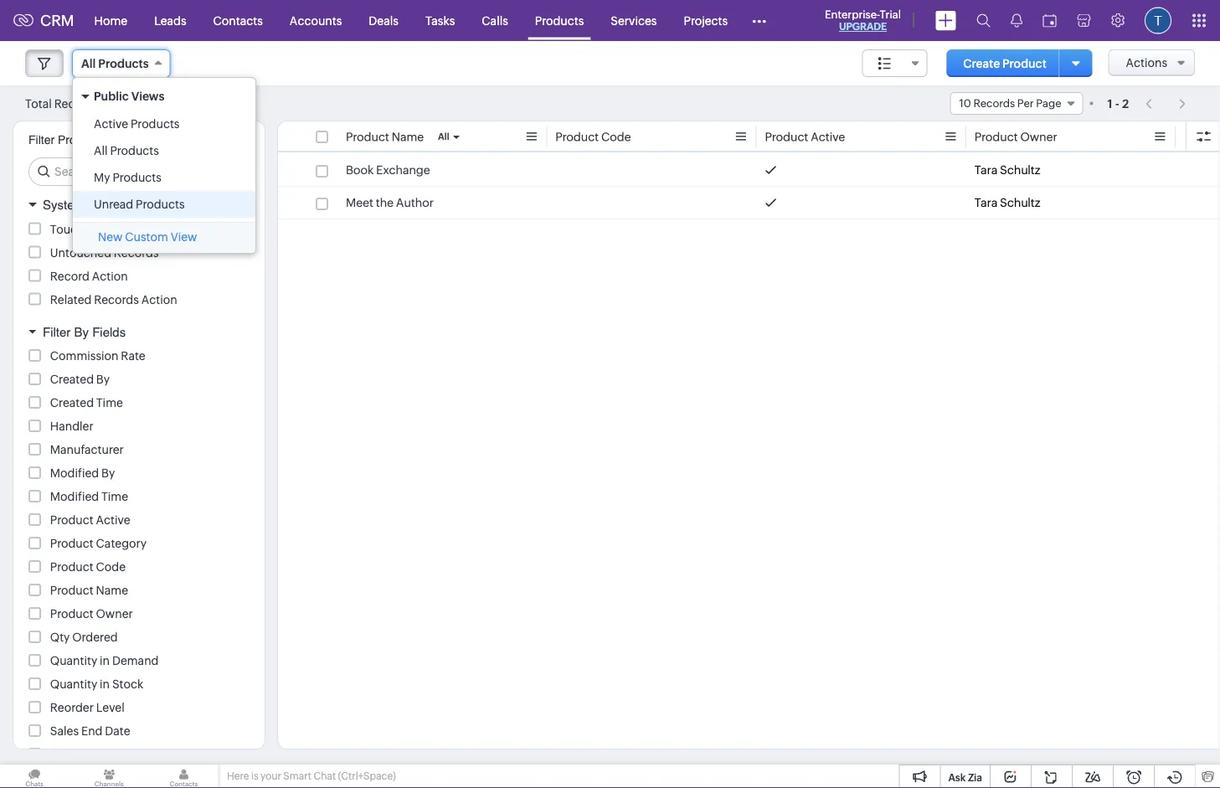 Task type: vqa. For each thing, say whether or not it's contained in the screenshot.
logo
no



Task type: locate. For each thing, give the bounding box(es) containing it.
row group
[[278, 154, 1220, 219]]

1 horizontal spatial product code
[[556, 130, 631, 144]]

All Products field
[[72, 49, 171, 78]]

1 vertical spatial product code
[[50, 560, 126, 574]]

0 vertical spatial tara schultz
[[975, 163, 1041, 177]]

tasks
[[425, 14, 455, 27]]

records down custom
[[114, 246, 159, 259]]

time
[[96, 396, 123, 410], [101, 490, 128, 503]]

schultz
[[1000, 163, 1041, 177], [1000, 196, 1041, 209]]

0 horizontal spatial name
[[96, 584, 128, 597]]

actions
[[1126, 56, 1168, 70]]

1 vertical spatial in
[[100, 678, 110, 691]]

1 vertical spatial product active
[[50, 513, 130, 527]]

0 horizontal spatial owner
[[96, 607, 133, 621]]

quantity for quantity in demand
[[50, 654, 97, 668]]

1 vertical spatial by
[[96, 373, 110, 386]]

owner
[[1021, 130, 1058, 144], [96, 607, 133, 621]]

product active
[[765, 130, 845, 144], [50, 513, 130, 527]]

smart
[[283, 771, 312, 782]]

product
[[1003, 57, 1047, 70], [346, 130, 389, 144], [556, 130, 599, 144], [765, 130, 809, 144], [975, 130, 1018, 144], [50, 513, 94, 527], [50, 537, 94, 550], [50, 560, 94, 574], [50, 584, 94, 597], [50, 607, 94, 621]]

2 quantity from the top
[[50, 678, 97, 691]]

by
[[74, 325, 89, 339], [96, 373, 110, 386], [101, 467, 115, 480]]

contacts link
[[200, 0, 276, 41]]

zia
[[968, 772, 983, 783]]

all products
[[81, 57, 149, 70], [94, 144, 159, 157]]

0 horizontal spatial action
[[92, 269, 128, 283]]

size image
[[878, 56, 892, 71]]

per
[[1018, 97, 1034, 110]]

2 right '-'
[[1122, 97, 1129, 110]]

public views region
[[73, 111, 255, 218]]

profile element
[[1135, 0, 1182, 41]]

in up quantity in stock
[[100, 654, 110, 668]]

created for created time
[[50, 396, 94, 410]]

tara schultz for meet the author
[[975, 196, 1041, 209]]

created
[[50, 373, 94, 386], [50, 396, 94, 410]]

None field
[[862, 49, 928, 77]]

new custom view link
[[73, 223, 255, 253]]

0 vertical spatial filter
[[28, 133, 55, 147]]

view
[[171, 230, 197, 244]]

1 vertical spatial created
[[50, 396, 94, 410]]

calls
[[482, 14, 508, 27]]

name up exchange
[[392, 130, 424, 144]]

date up channels image
[[110, 748, 135, 761]]

sales left start
[[50, 748, 79, 761]]

product owner down 10 records per page field
[[975, 130, 1058, 144]]

owner down page at the right top of the page
[[1021, 130, 1058, 144]]

2 tara schultz from the top
[[975, 196, 1041, 209]]

1 horizontal spatial name
[[392, 130, 424, 144]]

2 sales from the top
[[50, 748, 79, 761]]

filter by fields
[[43, 325, 126, 339]]

2 created from the top
[[50, 396, 94, 410]]

0 vertical spatial code
[[601, 130, 631, 144]]

-
[[1115, 97, 1120, 110]]

quantity down qty ordered
[[50, 654, 97, 668]]

end
[[81, 725, 103, 738]]

modified
[[50, 467, 99, 480], [50, 490, 99, 503]]

1 vertical spatial tara
[[975, 196, 998, 209]]

product owner up ordered
[[50, 607, 133, 621]]

sales end date
[[50, 725, 130, 738]]

navigation
[[1138, 91, 1195, 116]]

filter for filter by fields
[[43, 325, 71, 339]]

deals link
[[355, 0, 412, 41]]

owner up ordered
[[96, 607, 133, 621]]

page
[[1036, 97, 1062, 110]]

date
[[105, 725, 130, 738], [110, 748, 135, 761]]

records for 10
[[974, 97, 1015, 110]]

all inside option
[[94, 144, 108, 157]]

2 vertical spatial all
[[94, 144, 108, 157]]

sales for sales end date
[[50, 725, 79, 738]]

action
[[92, 269, 128, 283], [141, 293, 177, 306]]

modified for modified by
[[50, 467, 99, 480]]

1 vertical spatial time
[[101, 490, 128, 503]]

products right calls link
[[535, 14, 584, 27]]

1 vertical spatial quantity
[[50, 678, 97, 691]]

signals element
[[1001, 0, 1033, 41]]

author
[[396, 196, 434, 209]]

1
[[1108, 97, 1113, 110]]

modified for modified time
[[50, 490, 99, 503]]

trial
[[880, 8, 901, 21]]

row group containing book exchange
[[278, 154, 1220, 219]]

records inside field
[[974, 97, 1015, 110]]

0 vertical spatial sales
[[50, 725, 79, 738]]

records down unread
[[101, 222, 145, 236]]

0 vertical spatial all products
[[81, 57, 149, 70]]

code
[[601, 130, 631, 144], [96, 560, 126, 574]]

crm
[[40, 12, 74, 29]]

1 in from the top
[[100, 654, 110, 668]]

related records action
[[50, 293, 177, 306]]

filter down total
[[28, 133, 55, 147]]

Search text field
[[29, 158, 251, 185]]

0 vertical spatial quantity
[[50, 654, 97, 668]]

services
[[611, 14, 657, 27]]

tara schultz
[[975, 163, 1041, 177], [975, 196, 1041, 209]]

10 records per page
[[960, 97, 1062, 110]]

1 sales from the top
[[50, 725, 79, 738]]

2 in from the top
[[100, 678, 110, 691]]

time down created by
[[96, 396, 123, 410]]

0 horizontal spatial 2
[[101, 98, 108, 110]]

2 up by
[[101, 98, 108, 110]]

tara schultz for book exchange
[[975, 163, 1041, 177]]

all
[[81, 57, 96, 70], [438, 132, 449, 142], [94, 144, 108, 157]]

0 horizontal spatial product active
[[50, 513, 130, 527]]

1 modified from the top
[[50, 467, 99, 480]]

modified down the modified by
[[50, 490, 99, 503]]

filter inside "dropdown button"
[[43, 325, 71, 339]]

product owner
[[975, 130, 1058, 144], [50, 607, 133, 621]]

the
[[376, 196, 394, 209]]

action up related records action
[[92, 269, 128, 283]]

0 vertical spatial date
[[105, 725, 130, 738]]

products up public views
[[98, 57, 149, 70]]

1 tara from the top
[[975, 163, 998, 177]]

sales down reorder
[[50, 725, 79, 738]]

my
[[94, 171, 110, 184]]

0 vertical spatial created
[[50, 373, 94, 386]]

crm link
[[13, 12, 74, 29]]

quantity for quantity in stock
[[50, 678, 97, 691]]

1 vertical spatial sales
[[50, 748, 79, 761]]

0 vertical spatial tara
[[975, 163, 998, 177]]

time down the modified by
[[101, 490, 128, 503]]

records for total
[[54, 97, 99, 110]]

1 horizontal spatial product owner
[[975, 130, 1058, 144]]

record action
[[50, 269, 128, 283]]

records
[[54, 97, 99, 110], [974, 97, 1015, 110], [101, 222, 145, 236], [114, 246, 159, 259], [94, 293, 139, 306]]

1 vertical spatial tara schultz
[[975, 196, 1041, 209]]

1 vertical spatial schultz
[[1000, 196, 1041, 209]]

tara for meet the author
[[975, 196, 998, 209]]

1 horizontal spatial product active
[[765, 130, 845, 144]]

in left stock
[[100, 678, 110, 691]]

1 horizontal spatial code
[[601, 130, 631, 144]]

by up the commission
[[74, 325, 89, 339]]

defined
[[88, 198, 131, 212]]

0 vertical spatial by
[[74, 325, 89, 339]]

in for stock
[[100, 678, 110, 691]]

products down my products option
[[136, 198, 185, 211]]

0 horizontal spatial product owner
[[50, 607, 133, 621]]

created time
[[50, 396, 123, 410]]

by inside "dropdown button"
[[74, 325, 89, 339]]

0 vertical spatial owner
[[1021, 130, 1058, 144]]

name down "category"
[[96, 584, 128, 597]]

1 vertical spatial date
[[110, 748, 135, 761]]

1 vertical spatial product name
[[50, 584, 128, 597]]

1 quantity from the top
[[50, 654, 97, 668]]

all products inside option
[[94, 144, 159, 157]]

deals
[[369, 14, 399, 27]]

1 horizontal spatial 2
[[1122, 97, 1129, 110]]

0 vertical spatial product owner
[[975, 130, 1058, 144]]

filter down related
[[43, 325, 71, 339]]

0 vertical spatial all
[[81, 57, 96, 70]]

records right 10 on the right top
[[974, 97, 1015, 110]]

sales start date
[[50, 748, 135, 761]]

schultz for meet the author
[[1000, 196, 1041, 209]]

all products up search text field
[[94, 144, 159, 157]]

quantity up reorder
[[50, 678, 97, 691]]

tara
[[975, 163, 998, 177], [975, 196, 998, 209]]

by down commission rate
[[96, 373, 110, 386]]

2 tara from the top
[[975, 196, 998, 209]]

date down the level
[[105, 725, 130, 738]]

channels image
[[75, 765, 144, 788]]

product name up book exchange
[[346, 130, 424, 144]]

category
[[96, 537, 147, 550]]

1 horizontal spatial owner
[[1021, 130, 1058, 144]]

modified down manufacturer
[[50, 467, 99, 480]]

created up handler
[[50, 396, 94, 410]]

action up filter by fields "dropdown button"
[[141, 293, 177, 306]]

1 created from the top
[[50, 373, 94, 386]]

filter products by
[[28, 133, 120, 147]]

1 vertical spatial action
[[141, 293, 177, 306]]

records up filter products by
[[54, 97, 99, 110]]

total records 2
[[25, 97, 108, 110]]

1 vertical spatial all products
[[94, 144, 159, 157]]

all products up the public
[[81, 57, 149, 70]]

2 schultz from the top
[[1000, 196, 1041, 209]]

projects link
[[671, 0, 741, 41]]

create product
[[964, 57, 1047, 70]]

2 for total records 2
[[101, 98, 108, 110]]

2 inside total records 2
[[101, 98, 108, 110]]

0 vertical spatial schultz
[[1000, 163, 1041, 177]]

0 vertical spatial time
[[96, 396, 123, 410]]

records up fields
[[94, 293, 139, 306]]

home link
[[81, 0, 141, 41]]

0 vertical spatial in
[[100, 654, 110, 668]]

products up search text field
[[110, 144, 159, 157]]

accounts link
[[276, 0, 355, 41]]

ask zia
[[949, 772, 983, 783]]

0 vertical spatial action
[[92, 269, 128, 283]]

stock
[[112, 678, 143, 691]]

tasks link
[[412, 0, 468, 41]]

active
[[94, 117, 128, 131], [811, 130, 845, 144], [96, 513, 130, 527]]

0 horizontal spatial product name
[[50, 584, 128, 597]]

0 vertical spatial product name
[[346, 130, 424, 144]]

created down the commission
[[50, 373, 94, 386]]

1 vertical spatial filter
[[43, 325, 71, 339]]

10 Records Per Page field
[[950, 92, 1084, 115]]

name
[[392, 130, 424, 144], [96, 584, 128, 597]]

untouched records
[[50, 246, 159, 259]]

2 vertical spatial by
[[101, 467, 115, 480]]

by up modified time
[[101, 467, 115, 480]]

product name
[[346, 130, 424, 144], [50, 584, 128, 597]]

0 vertical spatial product active
[[765, 130, 845, 144]]

product name up qty ordered
[[50, 584, 128, 597]]

products left by
[[58, 133, 104, 147]]

modified by
[[50, 467, 115, 480]]

2 modified from the top
[[50, 490, 99, 503]]

1 vertical spatial code
[[96, 560, 126, 574]]

system
[[43, 198, 85, 212]]

1 vertical spatial modified
[[50, 490, 99, 503]]

1 schultz from the top
[[1000, 163, 1041, 177]]

1 tara schultz from the top
[[975, 163, 1041, 177]]

(ctrl+space)
[[338, 771, 396, 782]]

0 vertical spatial modified
[[50, 467, 99, 480]]



Task type: describe. For each thing, give the bounding box(es) containing it.
new
[[98, 230, 123, 244]]

products up unread products
[[113, 171, 162, 184]]

commission rate
[[50, 349, 146, 363]]

date for sales end date
[[105, 725, 130, 738]]

0 horizontal spatial code
[[96, 560, 126, 574]]

schultz for book exchange
[[1000, 163, 1041, 177]]

here
[[227, 771, 249, 782]]

chats image
[[0, 765, 69, 788]]

active products
[[94, 117, 180, 131]]

filters
[[135, 198, 169, 212]]

0 vertical spatial name
[[392, 130, 424, 144]]

1 horizontal spatial product name
[[346, 130, 424, 144]]

products inside field
[[98, 57, 149, 70]]

chat
[[314, 771, 336, 782]]

filter by fields button
[[13, 317, 265, 347]]

modified time
[[50, 490, 128, 503]]

views
[[131, 90, 164, 103]]

search image
[[977, 13, 991, 28]]

by for modified
[[101, 467, 115, 480]]

public views button
[[73, 82, 255, 111]]

untouched
[[50, 246, 111, 259]]

book
[[346, 163, 374, 177]]

1 horizontal spatial action
[[141, 293, 177, 306]]

public
[[94, 90, 129, 103]]

Other Modules field
[[741, 7, 777, 34]]

manufacturer
[[50, 443, 124, 457]]

touched records
[[50, 222, 145, 236]]

quantity in stock
[[50, 678, 143, 691]]

calendar image
[[1043, 14, 1057, 27]]

1 vertical spatial owner
[[96, 607, 133, 621]]

create menu element
[[926, 0, 967, 41]]

meet
[[346, 196, 374, 209]]

commission
[[50, 349, 119, 363]]

date for sales start date
[[110, 748, 135, 761]]

search element
[[967, 0, 1001, 41]]

filter for filter products by
[[28, 133, 55, 147]]

1 vertical spatial all
[[438, 132, 449, 142]]

calls link
[[468, 0, 522, 41]]

ordered
[[72, 631, 118, 644]]

here is your smart chat (ctrl+space)
[[227, 771, 396, 782]]

create
[[964, 57, 1000, 70]]

upgrade
[[839, 21, 887, 32]]

is
[[251, 771, 258, 782]]

0 vertical spatial product code
[[556, 130, 631, 144]]

all products inside field
[[81, 57, 149, 70]]

services link
[[597, 0, 671, 41]]

records for touched
[[101, 222, 145, 236]]

1 vertical spatial product owner
[[50, 607, 133, 621]]

my products
[[94, 171, 162, 184]]

book exchange link
[[346, 162, 430, 178]]

demand
[[112, 654, 159, 668]]

rate
[[121, 349, 146, 363]]

enterprise-trial upgrade
[[825, 8, 901, 32]]

system defined filters
[[43, 198, 169, 212]]

sales for sales start date
[[50, 748, 79, 761]]

start
[[81, 748, 107, 761]]

system defined filters button
[[13, 190, 265, 220]]

fields
[[92, 325, 126, 339]]

contacts image
[[149, 765, 218, 788]]

profile image
[[1145, 7, 1172, 34]]

0 horizontal spatial product code
[[50, 560, 126, 574]]

reorder
[[50, 701, 94, 715]]

in for demand
[[100, 654, 110, 668]]

my products option
[[73, 164, 255, 191]]

created by
[[50, 373, 110, 386]]

create product button
[[947, 49, 1064, 77]]

active products option
[[73, 111, 255, 137]]

product category
[[50, 537, 147, 550]]

unread products
[[94, 198, 185, 211]]

exchange
[[376, 163, 430, 177]]

records for related
[[94, 293, 139, 306]]

contacts
[[213, 14, 263, 27]]

reorder level
[[50, 701, 125, 715]]

handler
[[50, 420, 94, 433]]

products up all products option
[[131, 117, 180, 131]]

created for created by
[[50, 373, 94, 386]]

active inside option
[[94, 117, 128, 131]]

1 - 2
[[1108, 97, 1129, 110]]

by for created
[[96, 373, 110, 386]]

home
[[94, 14, 127, 27]]

by for filter
[[74, 325, 89, 339]]

all products option
[[73, 137, 255, 164]]

time for modified time
[[101, 490, 128, 503]]

products link
[[522, 0, 597, 41]]

meet the author link
[[346, 194, 434, 211]]

all inside field
[[81, 57, 96, 70]]

new custom view
[[98, 230, 197, 244]]

ask
[[949, 772, 966, 783]]

create menu image
[[936, 10, 957, 31]]

1 vertical spatial name
[[96, 584, 128, 597]]

tara for book exchange
[[975, 163, 998, 177]]

product inside button
[[1003, 57, 1047, 70]]

quantity in demand
[[50, 654, 159, 668]]

your
[[261, 771, 281, 782]]

level
[[96, 701, 125, 715]]

10
[[960, 97, 971, 110]]

leads
[[154, 14, 186, 27]]

public views
[[94, 90, 164, 103]]

enterprise-
[[825, 8, 880, 21]]

records for untouched
[[114, 246, 159, 259]]

accounts
[[290, 14, 342, 27]]

qty
[[50, 631, 70, 644]]

custom
[[125, 230, 168, 244]]

by
[[107, 133, 120, 147]]

unread
[[94, 198, 133, 211]]

related
[[50, 293, 92, 306]]

signals image
[[1011, 13, 1023, 28]]

touched
[[50, 222, 98, 236]]

2 for 1 - 2
[[1122, 97, 1129, 110]]

unread products option
[[73, 191, 255, 218]]

total
[[25, 97, 52, 110]]

time for created time
[[96, 396, 123, 410]]



